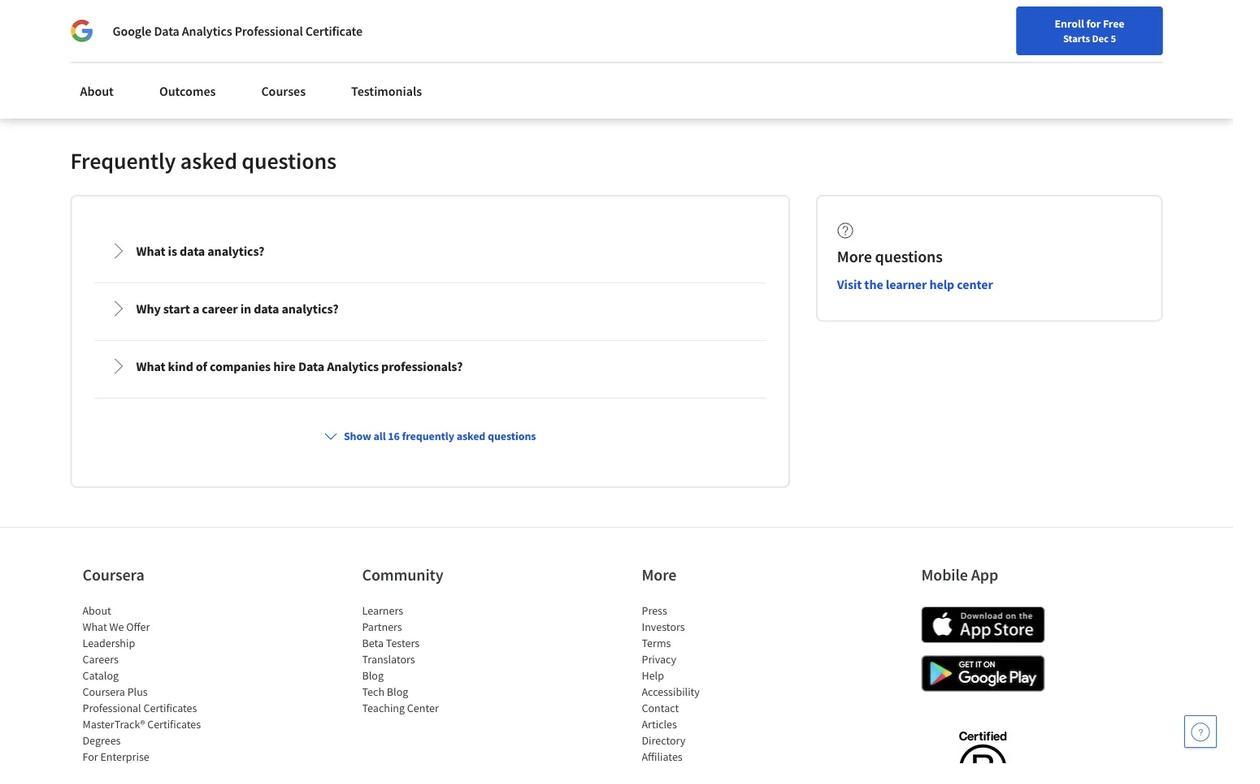 Task type: describe. For each thing, give the bounding box(es) containing it.
start
[[163, 301, 190, 317]]

enroll
[[1055, 16, 1084, 31]]

show
[[344, 430, 371, 444]]

0 horizontal spatial questions
[[242, 147, 337, 176]]

download on the app store image
[[921, 608, 1045, 644]]

app
[[971, 566, 998, 586]]

0 vertical spatial certificates
[[143, 702, 197, 716]]

frequently
[[402, 430, 454, 444]]

mobile app
[[921, 566, 998, 586]]

show all 16 frequently asked questions
[[344, 430, 536, 444]]

partners
[[362, 621, 402, 635]]

what kind of companies hire data analytics professionals?
[[136, 359, 463, 375]]

free
[[1103, 16, 1125, 31]]

degrees
[[83, 734, 121, 749]]

professional certificates link
[[83, 702, 197, 716]]

collapsed list
[[91, 223, 769, 765]]

what for what is data analytics?
[[136, 243, 165, 260]]

translators
[[362, 653, 415, 668]]

0 vertical spatial professional
[[235, 23, 303, 39]]

what we offer link
[[83, 621, 150, 635]]

0 horizontal spatial data
[[154, 23, 179, 39]]

degrees link
[[83, 734, 121, 749]]

partners link
[[362, 621, 402, 635]]

enroll for free starts dec 5
[[1055, 16, 1125, 45]]

0 horizontal spatial analytics
[[182, 23, 232, 39]]

data inside what is data analytics? dropdown button
[[180, 243, 205, 260]]

what is data analytics?
[[136, 243, 264, 260]]

courses
[[261, 83, 306, 99]]

leadership link
[[83, 637, 135, 651]]

privacy
[[642, 653, 676, 668]]

why
[[136, 301, 161, 317]]

mastertrack®
[[83, 718, 145, 733]]

directory
[[642, 734, 686, 749]]

outcomes link
[[149, 73, 225, 109]]

1 vertical spatial questions
[[875, 247, 943, 267]]

is
[[168, 243, 177, 260]]

1 vertical spatial certificates
[[147, 718, 201, 733]]

coursera image
[[20, 13, 123, 39]]

certificate
[[305, 23, 363, 39]]

get it on google play image
[[921, 656, 1045, 693]]

16
[[388, 430, 400, 444]]

5
[[1111, 32, 1116, 45]]

a
[[193, 301, 199, 317]]

courses link
[[251, 73, 315, 109]]

articles
[[642, 718, 677, 733]]

hire
[[273, 359, 296, 375]]

teaching
[[362, 702, 405, 716]]

show all 16 frequently asked questions button
[[318, 422, 543, 451]]

about what we offer leadership careers catalog coursera plus professional certificates mastertrack® certificates degrees
[[83, 604, 201, 749]]

more for more
[[642, 566, 677, 586]]

testimonials link
[[341, 73, 432, 109]]

terms
[[642, 637, 671, 651]]

help
[[929, 277, 954, 293]]

questions inside dropdown button
[[488, 430, 536, 444]]

help link
[[642, 669, 664, 684]]

coursera plus link
[[83, 686, 148, 700]]

visit
[[837, 277, 862, 293]]

careers link
[[83, 653, 119, 668]]

0 vertical spatial analytics?
[[207, 243, 264, 260]]

privacy link
[[642, 653, 676, 668]]

center
[[407, 702, 439, 716]]

dec
[[1092, 32, 1109, 45]]

leadership
[[83, 637, 135, 651]]

companies
[[210, 359, 271, 375]]

show notifications image
[[1014, 20, 1033, 40]]

what inside about what we offer leadership careers catalog coursera plus professional certificates mastertrack® certificates degrees
[[83, 621, 107, 635]]

data inside why start a career in data analytics? dropdown button
[[254, 301, 279, 317]]

contact link
[[642, 702, 679, 716]]

community
[[362, 566, 443, 586]]

all
[[374, 430, 386, 444]]

asked inside dropdown button
[[457, 430, 485, 444]]

google
[[113, 23, 151, 39]]

blog link
[[362, 669, 384, 684]]



Task type: vqa. For each thing, say whether or not it's contained in the screenshot.
"opportunities"
no



Task type: locate. For each thing, give the bounding box(es) containing it.
0 horizontal spatial blog
[[362, 669, 384, 684]]

about link for frequently asked questions
[[70, 73, 123, 109]]

more
[[837, 247, 872, 267], [642, 566, 677, 586]]

what up leadership
[[83, 621, 107, 635]]

career
[[202, 301, 238, 317]]

1 horizontal spatial professional
[[235, 23, 303, 39]]

certificates up mastertrack® certificates link
[[143, 702, 197, 716]]

0 vertical spatial questions
[[242, 147, 337, 176]]

1 list from the left
[[83, 603, 221, 765]]

data right hire
[[298, 359, 324, 375]]

1 horizontal spatial questions
[[488, 430, 536, 444]]

1 vertical spatial asked
[[457, 430, 485, 444]]

accessibility link
[[642, 686, 700, 700]]

asked right the frequently
[[457, 430, 485, 444]]

analytics? up what kind of companies hire data analytics professionals? on the top
[[282, 301, 339, 317]]

analytics inside dropdown button
[[327, 359, 379, 375]]

tech
[[362, 686, 385, 700]]

coursera up what we offer link
[[83, 566, 144, 586]]

mastertrack® certificates link
[[83, 718, 201, 733]]

why start a career in data analytics?
[[136, 301, 339, 317]]

list containing press
[[642, 603, 780, 765]]

2 horizontal spatial questions
[[875, 247, 943, 267]]

analytics? up why start a career in data analytics? on the left top of page
[[207, 243, 264, 260]]

about link for more
[[83, 604, 111, 619]]

analytics
[[182, 23, 232, 39], [327, 359, 379, 375]]

1 vertical spatial blog
[[387, 686, 408, 700]]

list containing learners
[[362, 603, 500, 717]]

None search field
[[232, 10, 549, 43]]

frequently
[[70, 147, 176, 176]]

1 horizontal spatial analytics
[[327, 359, 379, 375]]

press investors terms privacy help accessibility contact articles directory
[[642, 604, 700, 749]]

professional inside about what we offer leadership careers catalog coursera plus professional certificates mastertrack® certificates degrees
[[83, 702, 141, 716]]

list item for coursera
[[83, 750, 221, 765]]

about link down google icon
[[70, 73, 123, 109]]

beta testers link
[[362, 637, 420, 651]]

data
[[180, 243, 205, 260], [254, 301, 279, 317]]

analytics up outcomes link
[[182, 23, 232, 39]]

1 vertical spatial coursera
[[83, 686, 125, 700]]

certificates down professional certificates link
[[147, 718, 201, 733]]

catalog
[[83, 669, 119, 684]]

learner
[[886, 277, 927, 293]]

data inside dropdown button
[[298, 359, 324, 375]]

2 coursera from the top
[[83, 686, 125, 700]]

analytics right hire
[[327, 359, 379, 375]]

about for about what we offer leadership careers catalog coursera plus professional certificates mastertrack® certificates degrees
[[83, 604, 111, 619]]

0 vertical spatial coursera
[[83, 566, 144, 586]]

0 vertical spatial about link
[[70, 73, 123, 109]]

articles link
[[642, 718, 677, 733]]

professional up courses
[[235, 23, 303, 39]]

coursera
[[83, 566, 144, 586], [83, 686, 125, 700]]

what
[[136, 243, 165, 260], [136, 359, 165, 375], [83, 621, 107, 635]]

learners link
[[362, 604, 403, 619]]

learners
[[362, 604, 403, 619]]

list item
[[83, 750, 221, 765], [642, 750, 780, 765]]

list item down mastertrack® certificates link
[[83, 750, 221, 765]]

questions
[[242, 147, 337, 176], [875, 247, 943, 267], [488, 430, 536, 444]]

2 list item from the left
[[642, 750, 780, 765]]

1 list item from the left
[[83, 750, 221, 765]]

1 horizontal spatial list item
[[642, 750, 780, 765]]

list item down directory at the right bottom of the page
[[642, 750, 780, 765]]

list item for more
[[642, 750, 780, 765]]

offer
[[126, 621, 150, 635]]

investors link
[[642, 621, 685, 635]]

about up what we offer link
[[83, 604, 111, 619]]

data right in
[[254, 301, 279, 317]]

for
[[1086, 16, 1101, 31]]

in
[[240, 301, 251, 317]]

careers
[[83, 653, 119, 668]]

teaching center link
[[362, 702, 439, 716]]

what kind of companies hire data analytics professionals? button
[[97, 344, 763, 390]]

list for community
[[362, 603, 500, 717]]

analytics?
[[207, 243, 264, 260], [282, 301, 339, 317]]

0 horizontal spatial data
[[180, 243, 205, 260]]

accessibility
[[642, 686, 700, 700]]

help center image
[[1191, 723, 1210, 742]]

1 vertical spatial what
[[136, 359, 165, 375]]

center
[[957, 277, 993, 293]]

1 horizontal spatial data
[[254, 301, 279, 317]]

starts
[[1063, 32, 1090, 45]]

0 horizontal spatial asked
[[180, 147, 237, 176]]

mobile
[[921, 566, 968, 586]]

0 horizontal spatial professional
[[83, 702, 141, 716]]

0 vertical spatial what
[[136, 243, 165, 260]]

translators link
[[362, 653, 415, 668]]

more for more questions
[[837, 247, 872, 267]]

professional
[[235, 23, 303, 39], [83, 702, 141, 716]]

blog up "tech"
[[362, 669, 384, 684]]

list for more
[[642, 603, 780, 765]]

blog up teaching center link
[[387, 686, 408, 700]]

0 horizontal spatial list item
[[83, 750, 221, 765]]

data right is
[[180, 243, 205, 260]]

1 vertical spatial data
[[298, 359, 324, 375]]

more up visit
[[837, 247, 872, 267]]

0 vertical spatial about
[[80, 83, 114, 99]]

google image
[[70, 20, 93, 42]]

tech blog link
[[362, 686, 408, 700]]

outcomes
[[159, 83, 216, 99]]

coursera inside about what we offer leadership careers catalog coursera plus professional certificates mastertrack® certificates degrees
[[83, 686, 125, 700]]

kind
[[168, 359, 193, 375]]

what is data analytics? button
[[97, 229, 763, 274]]

terms link
[[642, 637, 671, 651]]

more questions
[[837, 247, 943, 267]]

investors
[[642, 621, 685, 635]]

data right google
[[154, 23, 179, 39]]

testers
[[386, 637, 420, 651]]

0 vertical spatial blog
[[362, 669, 384, 684]]

visit the learner help center link
[[837, 277, 993, 293]]

about
[[80, 83, 114, 99], [83, 604, 111, 619]]

1 coursera from the top
[[83, 566, 144, 586]]

1 vertical spatial about link
[[83, 604, 111, 619]]

contact
[[642, 702, 679, 716]]

asked down outcomes link
[[180, 147, 237, 176]]

1 horizontal spatial asked
[[457, 430, 485, 444]]

1 vertical spatial more
[[642, 566, 677, 586]]

2 list from the left
[[362, 603, 500, 717]]

catalog link
[[83, 669, 119, 684]]

what left kind
[[136, 359, 165, 375]]

we
[[109, 621, 124, 635]]

the
[[864, 277, 883, 293]]

1 horizontal spatial more
[[837, 247, 872, 267]]

professionals?
[[381, 359, 463, 375]]

press
[[642, 604, 667, 619]]

about link up what we offer link
[[83, 604, 111, 619]]

about for about
[[80, 83, 114, 99]]

list for coursera
[[83, 603, 221, 765]]

help
[[642, 669, 664, 684]]

1 horizontal spatial list
[[362, 603, 500, 717]]

google data analytics professional certificate
[[113, 23, 363, 39]]

1 vertical spatial analytics
[[327, 359, 379, 375]]

what inside dropdown button
[[136, 359, 165, 375]]

0 vertical spatial data
[[154, 23, 179, 39]]

coursera down catalog link
[[83, 686, 125, 700]]

0 vertical spatial analytics
[[182, 23, 232, 39]]

menu item
[[892, 16, 997, 69]]

about down google icon
[[80, 83, 114, 99]]

press link
[[642, 604, 667, 619]]

1 horizontal spatial data
[[298, 359, 324, 375]]

testimonials
[[351, 83, 422, 99]]

of
[[196, 359, 207, 375]]

what inside dropdown button
[[136, 243, 165, 260]]

1 horizontal spatial blog
[[387, 686, 408, 700]]

1 vertical spatial professional
[[83, 702, 141, 716]]

0 vertical spatial more
[[837, 247, 872, 267]]

list containing about
[[83, 603, 221, 765]]

frequently asked questions
[[70, 147, 337, 176]]

professional up mastertrack®
[[83, 702, 141, 716]]

1 vertical spatial data
[[254, 301, 279, 317]]

0 horizontal spatial analytics?
[[207, 243, 264, 260]]

1 horizontal spatial analytics?
[[282, 301, 339, 317]]

directory link
[[642, 734, 686, 749]]

0 horizontal spatial more
[[642, 566, 677, 586]]

more up press link
[[642, 566, 677, 586]]

what left is
[[136, 243, 165, 260]]

3 list from the left
[[642, 603, 780, 765]]

what for what kind of companies hire data analytics professionals?
[[136, 359, 165, 375]]

0 vertical spatial data
[[180, 243, 205, 260]]

1 vertical spatial about
[[83, 604, 111, 619]]

list
[[83, 603, 221, 765], [362, 603, 500, 717], [642, 603, 780, 765]]

why start a career in data analytics? button
[[97, 286, 763, 332]]

logo of certified b corporation image
[[949, 723, 1016, 765]]

about inside about what we offer leadership careers catalog coursera plus professional certificates mastertrack® certificates degrees
[[83, 604, 111, 619]]

beta
[[362, 637, 384, 651]]

0 horizontal spatial list
[[83, 603, 221, 765]]

plus
[[127, 686, 148, 700]]

2 vertical spatial questions
[[488, 430, 536, 444]]

2 horizontal spatial list
[[642, 603, 780, 765]]

0 vertical spatial asked
[[180, 147, 237, 176]]

2 vertical spatial what
[[83, 621, 107, 635]]

1 vertical spatial analytics?
[[282, 301, 339, 317]]



